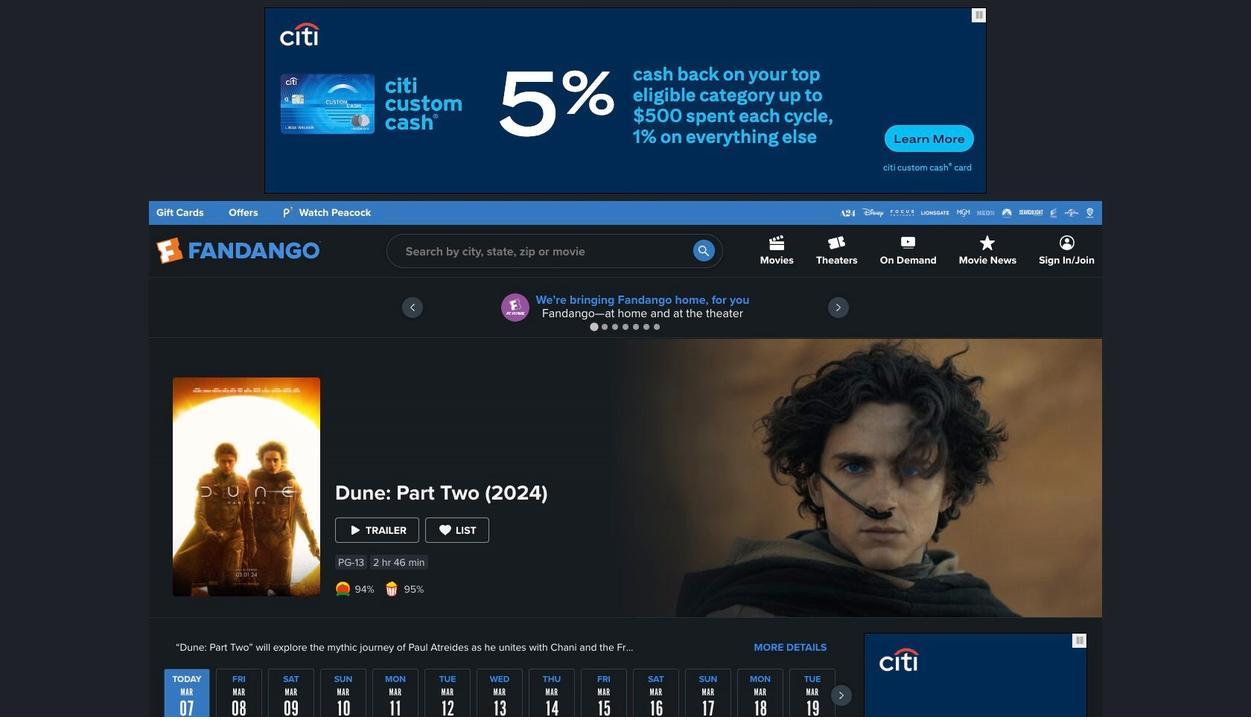 Task type: describe. For each thing, give the bounding box(es) containing it.
0 vertical spatial region
[[149, 278, 1103, 337]]

dune: part two (2024) movie poster image
[[173, 378, 320, 597]]

Search by city, state, zip or movie text field
[[387, 234, 723, 268]]

1 flat image from the left
[[335, 582, 350, 597]]



Task type: locate. For each thing, give the bounding box(es) containing it.
offer icon image
[[502, 294, 530, 322]]

0 horizontal spatial flat image
[[335, 582, 350, 597]]

1 horizontal spatial flat image
[[384, 582, 399, 597]]

advertisement element inside movie summary element
[[864, 633, 1088, 717]]

2 flat image from the left
[[384, 582, 399, 597]]

1 vertical spatial region
[[164, 669, 852, 717]]

None search field
[[387, 234, 723, 268]]

1 of 15 group
[[164, 669, 210, 717]]

0 vertical spatial advertisement element
[[264, 7, 987, 194]]

region
[[149, 278, 1103, 337], [164, 669, 852, 717]]

select a slide to show tab list
[[149, 321, 1103, 332]]

1 vertical spatial advertisement element
[[864, 633, 1088, 717]]

flat image
[[335, 582, 350, 597], [384, 582, 399, 597]]

movie summary element
[[149, 339, 1103, 717]]

advertisement element
[[264, 7, 987, 194], [864, 633, 1088, 717]]



